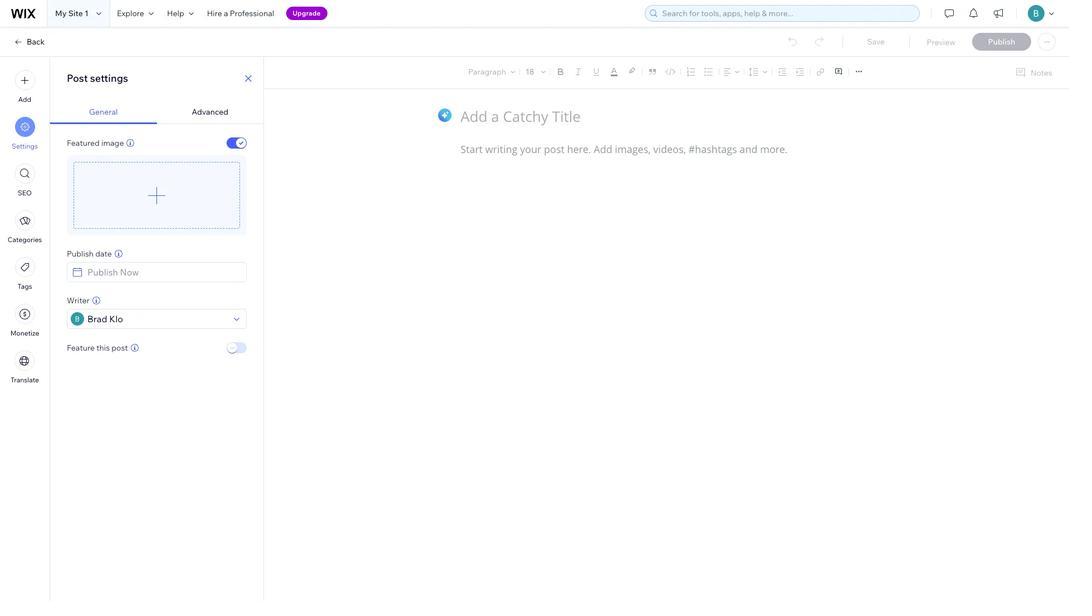 Task type: vqa. For each thing, say whether or not it's contained in the screenshot.
"Featured image" in the top of the page
yes



Task type: locate. For each thing, give the bounding box(es) containing it.
writer
[[67, 296, 90, 306]]

settings
[[90, 72, 128, 85]]

tab list
[[50, 100, 264, 124]]

hire
[[207, 8, 222, 18]]

featured
[[67, 138, 100, 148]]

advanced button
[[157, 100, 264, 124]]

tab list containing general
[[50, 100, 264, 124]]

post settings
[[67, 72, 128, 85]]

monetize button
[[10, 304, 39, 338]]

notes
[[1032, 68, 1053, 78]]

paragraph button
[[466, 64, 518, 80]]

notes button
[[1011, 65, 1056, 80]]

translate button
[[11, 351, 39, 384]]

settings button
[[12, 117, 38, 150]]

publish date
[[67, 249, 112, 259]]

publish
[[67, 249, 94, 259]]

menu containing add
[[0, 64, 50, 391]]

seo button
[[15, 164, 35, 197]]

this
[[96, 343, 110, 353]]

a
[[224, 8, 228, 18]]

featured image
[[67, 138, 124, 148]]

tags button
[[15, 257, 35, 291]]

Writer field
[[84, 310, 231, 329]]

menu
[[0, 64, 50, 391]]

categories button
[[8, 211, 42, 244]]

image
[[101, 138, 124, 148]]



Task type: describe. For each thing, give the bounding box(es) containing it.
add
[[18, 95, 31, 104]]

back
[[27, 37, 45, 47]]

Add a Catchy Title text field
[[461, 107, 862, 126]]

general button
[[50, 100, 157, 124]]

feature
[[67, 343, 95, 353]]

Publish date field
[[84, 263, 243, 282]]

hire a professional link
[[200, 0, 281, 27]]

Search for tools, apps, help & more... field
[[659, 6, 917, 21]]

help button
[[160, 0, 200, 27]]

general
[[89, 107, 118, 117]]

add button
[[15, 70, 35, 104]]

paragraph
[[469, 67, 506, 77]]

advanced
[[192, 107, 228, 117]]

monetize
[[10, 329, 39, 338]]

help
[[167, 8, 184, 18]]

professional
[[230, 8, 274, 18]]

post
[[67, 72, 88, 85]]

my
[[55, 8, 67, 18]]

feature this post
[[67, 343, 128, 353]]

upgrade button
[[286, 7, 328, 20]]

seo
[[18, 189, 32, 197]]

translate
[[11, 376, 39, 384]]

explore
[[117, 8, 144, 18]]

date
[[95, 249, 112, 259]]

back button
[[13, 37, 45, 47]]

tags
[[17, 282, 32, 291]]

1
[[85, 8, 89, 18]]

upgrade
[[293, 9, 321, 17]]

categories
[[8, 236, 42, 244]]

my site 1
[[55, 8, 89, 18]]

site
[[68, 8, 83, 18]]

post
[[112, 343, 128, 353]]

hire a professional
[[207, 8, 274, 18]]

settings
[[12, 142, 38, 150]]



